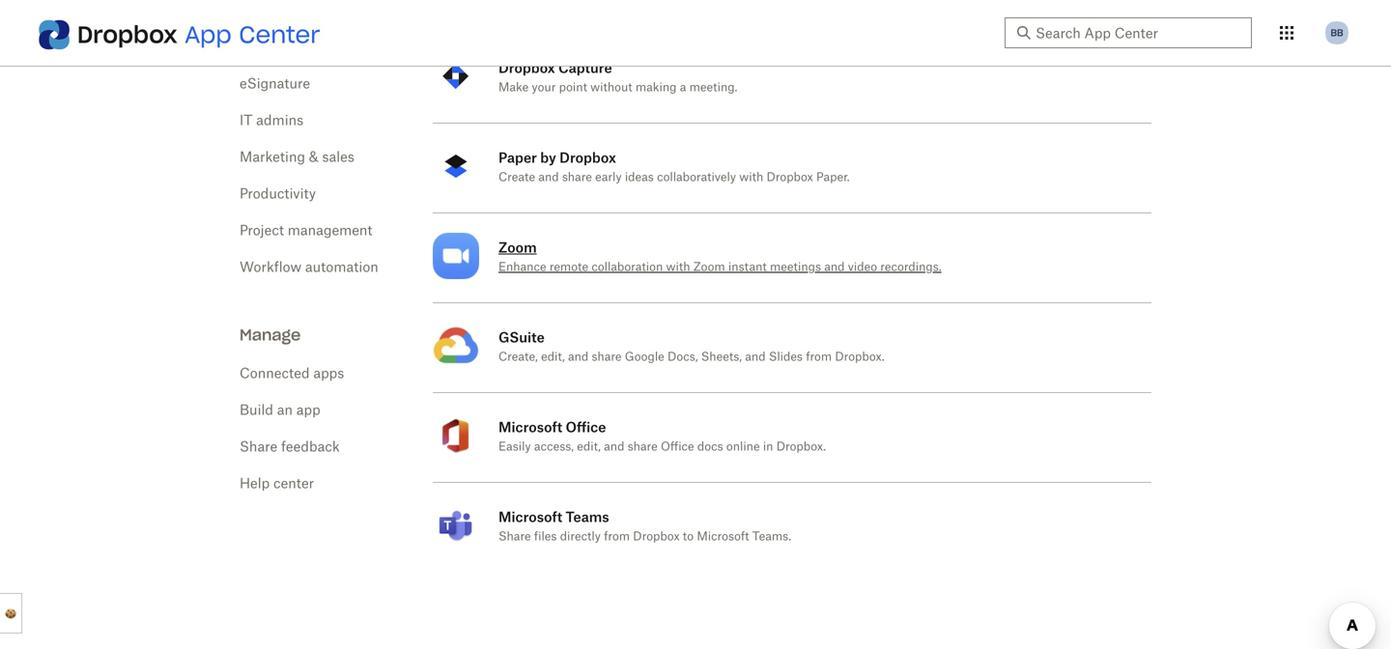Task type: describe. For each thing, give the bounding box(es) containing it.
&
[[309, 151, 319, 164]]

build an app link
[[240, 404, 320, 417]]

0 horizontal spatial zoom
[[499, 239, 537, 256]]

from inside microsoft teams share files directly from dropbox to microsoft teams.
[[604, 532, 630, 543]]

in
[[763, 442, 774, 453]]

1 horizontal spatial office
[[661, 442, 695, 453]]

microsoft for microsoft office
[[499, 419, 563, 435]]

app
[[296, 404, 320, 417]]

and left slides
[[745, 352, 766, 363]]

bb button
[[1322, 17, 1353, 48]]

paper by dropbox create and share early ideas collaboratively with dropbox paper.
[[499, 149, 850, 184]]

paper.
[[817, 172, 850, 184]]

gsuite create, edit, and share google docs, sheets, and slides from dropbox.
[[499, 329, 885, 363]]

google
[[625, 352, 665, 363]]

it
[[240, 114, 253, 128]]

apps
[[313, 367, 344, 381]]

help
[[240, 477, 270, 491]]

admins
[[256, 114, 304, 128]]

education link
[[240, 41, 305, 54]]

and inside 'zoom enhance remote collaboration with zoom instant meetings and video recordings.'
[[825, 262, 845, 273]]

share inside microsoft teams share files directly from dropbox to microsoft teams.
[[499, 532, 531, 543]]

dropbox app center
[[77, 20, 320, 49]]

easily
[[499, 442, 531, 453]]

dropbox left paper.
[[767, 172, 813, 184]]

remote
[[550, 262, 589, 273]]

sales
[[322, 151, 355, 164]]

enhance
[[499, 262, 547, 273]]

management
[[288, 224, 373, 238]]

0 horizontal spatial share
[[240, 441, 278, 454]]

build
[[240, 404, 273, 417]]

manage
[[240, 325, 301, 345]]

docs,
[[668, 352, 698, 363]]

microsoft office easily access, edit, and share office docs online in dropbox.
[[499, 419, 826, 453]]

zoom enhance remote collaboration with zoom instant meetings and video recordings.
[[499, 239, 942, 273]]

with inside 'zoom enhance remote collaboration with zoom instant meetings and video recordings.'
[[666, 262, 691, 273]]

project
[[240, 224, 284, 238]]

capture
[[559, 59, 612, 76]]

share inside gsuite create, edit, and share google docs, sheets, and slides from dropbox.
[[592, 352, 622, 363]]

share inside paper by dropbox create and share early ideas collaboratively with dropbox paper.
[[562, 172, 592, 184]]

build an app
[[240, 404, 320, 417]]

and inside paper by dropbox create and share early ideas collaboratively with dropbox paper.
[[539, 172, 559, 184]]

share inside microsoft office easily access, edit, and share office docs online in dropbox.
[[628, 442, 658, 453]]

an
[[277, 404, 293, 417]]

dropbox up early
[[560, 149, 616, 166]]

making
[[636, 82, 677, 94]]

recordings.
[[881, 262, 942, 273]]

edit, inside gsuite create, edit, and share google docs, sheets, and slides from dropbox.
[[541, 352, 565, 363]]

and inside microsoft office easily access, edit, and share office docs online in dropbox.
[[604, 442, 625, 453]]

automation
[[305, 261, 379, 274]]

gsuite
[[499, 329, 545, 345]]

workflow automation link
[[240, 261, 379, 274]]

paper
[[499, 149, 537, 166]]

your
[[532, 82, 556, 94]]

sheets,
[[701, 352, 742, 363]]

files
[[534, 532, 557, 543]]

collaboration
[[592, 262, 663, 273]]

microsoft for microsoft teams
[[499, 509, 563, 525]]

productivity
[[240, 187, 316, 201]]

center
[[239, 20, 320, 49]]

access,
[[534, 442, 574, 453]]

dropbox inside 'dropbox capture make your point without making a meeting.'
[[499, 59, 555, 76]]



Task type: locate. For each thing, give the bounding box(es) containing it.
0 horizontal spatial from
[[604, 532, 630, 543]]

share
[[562, 172, 592, 184], [592, 352, 622, 363], [628, 442, 658, 453]]

share left docs
[[628, 442, 658, 453]]

1 vertical spatial with
[[666, 262, 691, 273]]

docs
[[698, 442, 724, 453]]

marketing & sales
[[240, 151, 355, 164]]

education
[[240, 41, 305, 54]]

dropbox. right slides
[[835, 352, 885, 363]]

and
[[539, 172, 559, 184], [825, 262, 845, 273], [568, 352, 589, 363], [745, 352, 766, 363], [604, 442, 625, 453]]

and right "access,"
[[604, 442, 625, 453]]

slides
[[769, 352, 803, 363]]

share feedback link
[[240, 441, 340, 454]]

0 vertical spatial dropbox.
[[835, 352, 885, 363]]

with
[[740, 172, 764, 184], [666, 262, 691, 273]]

share left files
[[499, 532, 531, 543]]

help center
[[240, 477, 314, 491]]

dropbox up "make"
[[499, 59, 555, 76]]

zoom up enhance
[[499, 239, 537, 256]]

early
[[595, 172, 622, 184]]

0 horizontal spatial dropbox.
[[777, 442, 826, 453]]

1 vertical spatial share
[[499, 532, 531, 543]]

esignature
[[240, 77, 310, 91]]

collaboratively
[[657, 172, 736, 184]]

dropbox
[[77, 20, 178, 49], [499, 59, 555, 76], [560, 149, 616, 166], [767, 172, 813, 184], [633, 532, 680, 543]]

0 horizontal spatial edit,
[[541, 352, 565, 363]]

from right slides
[[806, 352, 832, 363]]

zoom
[[499, 239, 537, 256], [694, 262, 725, 273]]

make
[[499, 82, 529, 94]]

project management
[[240, 224, 373, 238]]

with right collaboratively
[[740, 172, 764, 184]]

0 vertical spatial edit,
[[541, 352, 565, 363]]

app
[[185, 20, 232, 49]]

0 vertical spatial with
[[740, 172, 764, 184]]

0 vertical spatial microsoft
[[499, 419, 563, 435]]

1 vertical spatial microsoft
[[499, 509, 563, 525]]

esignature link
[[240, 77, 310, 91]]

0 horizontal spatial with
[[666, 262, 691, 273]]

microsoft
[[499, 419, 563, 435], [499, 509, 563, 525], [697, 532, 750, 543]]

1 horizontal spatial zoom
[[694, 262, 725, 273]]

microsoft right to
[[697, 532, 750, 543]]

dropbox left to
[[633, 532, 680, 543]]

edit,
[[541, 352, 565, 363], [577, 442, 601, 453]]

dropbox left app
[[77, 20, 178, 49]]

0 vertical spatial zoom
[[499, 239, 537, 256]]

share left google
[[592, 352, 622, 363]]

edit, right "access,"
[[577, 442, 601, 453]]

0 horizontal spatial office
[[566, 419, 606, 435]]

microsoft teams share files directly from dropbox to microsoft teams.
[[499, 509, 792, 543]]

0 vertical spatial from
[[806, 352, 832, 363]]

teams.
[[753, 532, 792, 543]]

directly
[[560, 532, 601, 543]]

dropbox. for microsoft office
[[777, 442, 826, 453]]

dropbox.
[[835, 352, 885, 363], [777, 442, 826, 453]]

and left video
[[825, 262, 845, 273]]

zoom left instant
[[694, 262, 725, 273]]

2 vertical spatial microsoft
[[697, 532, 750, 543]]

1 horizontal spatial with
[[740, 172, 764, 184]]

dropbox. right in
[[777, 442, 826, 453]]

microsoft up the easily at the left bottom of page
[[499, 419, 563, 435]]

Search App Center text field
[[1036, 22, 1241, 43]]

edit, inside microsoft office easily access, edit, and share office docs online in dropbox.
[[577, 442, 601, 453]]

1 vertical spatial zoom
[[694, 262, 725, 273]]

a
[[680, 82, 686, 94]]

1 horizontal spatial dropbox.
[[835, 352, 885, 363]]

1 vertical spatial edit,
[[577, 442, 601, 453]]

and down 'by'
[[539, 172, 559, 184]]

point
[[559, 82, 588, 94]]

ideas
[[625, 172, 654, 184]]

dropbox. inside gsuite create, edit, and share google docs, sheets, and slides from dropbox.
[[835, 352, 885, 363]]

with inside paper by dropbox create and share early ideas collaboratively with dropbox paper.
[[740, 172, 764, 184]]

it admins link
[[240, 114, 304, 128]]

from inside gsuite create, edit, and share google docs, sheets, and slides from dropbox.
[[806, 352, 832, 363]]

office
[[566, 419, 606, 435], [661, 442, 695, 453]]

by
[[540, 149, 556, 166]]

office left docs
[[661, 442, 695, 453]]

microsoft inside microsoft office easily access, edit, and share office docs online in dropbox.
[[499, 419, 563, 435]]

1 horizontal spatial from
[[806, 352, 832, 363]]

project management link
[[240, 224, 373, 238]]

teams
[[566, 509, 609, 525]]

productivity link
[[240, 187, 316, 201]]

1 horizontal spatial share
[[499, 532, 531, 543]]

dropbox capture make your point without making a meeting.
[[499, 59, 738, 94]]

2 vertical spatial share
[[628, 442, 658, 453]]

meeting.
[[690, 82, 738, 94]]

share down build
[[240, 441, 278, 454]]

instant
[[729, 262, 767, 273]]

and right create, in the left of the page
[[568, 352, 589, 363]]

with right collaboration
[[666, 262, 691, 273]]

dropbox. inside microsoft office easily access, edit, and share office docs online in dropbox.
[[777, 442, 826, 453]]

meetings
[[770, 262, 821, 273]]

share feedback
[[240, 441, 340, 454]]

connected apps
[[240, 367, 344, 381]]

help center link
[[240, 477, 314, 491]]

1 vertical spatial from
[[604, 532, 630, 543]]

edit, right create, in the left of the page
[[541, 352, 565, 363]]

office up "access,"
[[566, 419, 606, 435]]

share
[[240, 441, 278, 454], [499, 532, 531, 543]]

0 vertical spatial share
[[562, 172, 592, 184]]

1 vertical spatial dropbox.
[[777, 442, 826, 453]]

from
[[806, 352, 832, 363], [604, 532, 630, 543]]

0 vertical spatial office
[[566, 419, 606, 435]]

share left early
[[562, 172, 592, 184]]

dropbox inside microsoft teams share files directly from dropbox to microsoft teams.
[[633, 532, 680, 543]]

feedback
[[281, 441, 340, 454]]

1 horizontal spatial edit,
[[577, 442, 601, 453]]

connected apps link
[[240, 367, 344, 381]]

1 vertical spatial office
[[661, 442, 695, 453]]

from down teams
[[604, 532, 630, 543]]

center
[[273, 477, 314, 491]]

marketing & sales link
[[240, 151, 355, 164]]

without
[[591, 82, 633, 94]]

to
[[683, 532, 694, 543]]

marketing
[[240, 151, 305, 164]]

video
[[848, 262, 878, 273]]

workflow
[[240, 261, 302, 274]]

bb
[[1331, 27, 1344, 39]]

create,
[[499, 352, 538, 363]]

1 vertical spatial share
[[592, 352, 622, 363]]

microsoft up files
[[499, 509, 563, 525]]

connected
[[240, 367, 310, 381]]

workflow automation
[[240, 261, 379, 274]]

create
[[499, 172, 535, 184]]

online
[[727, 442, 760, 453]]

dropbox. for gsuite
[[835, 352, 885, 363]]

it admins
[[240, 114, 304, 128]]

0 vertical spatial share
[[240, 441, 278, 454]]



Task type: vqa. For each thing, say whether or not it's contained in the screenshot.
Build An App Link
yes



